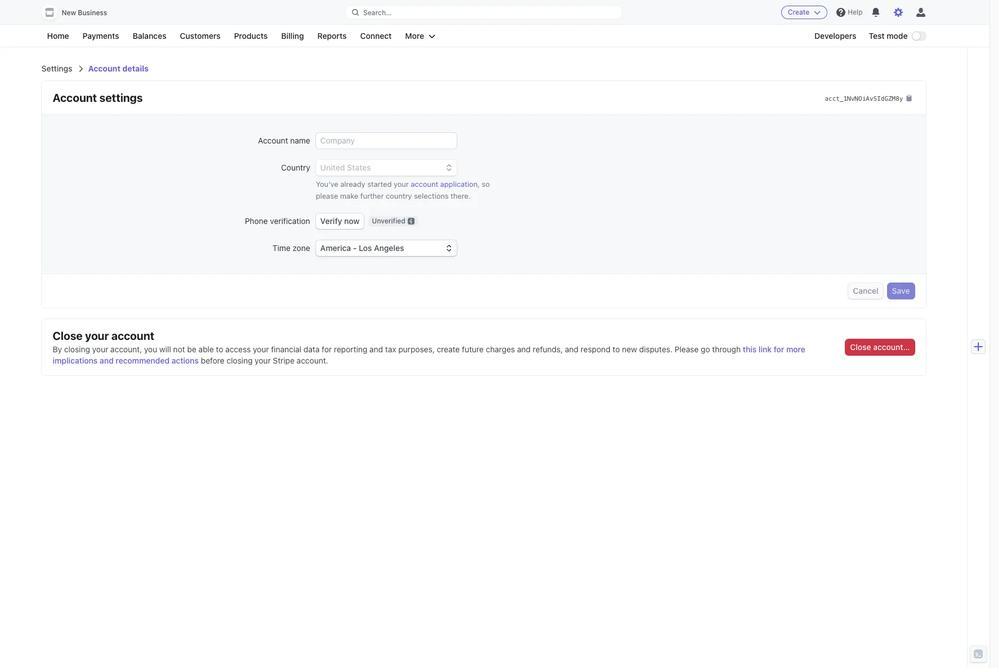 Task type: locate. For each thing, give the bounding box(es) containing it.
0 horizontal spatial closing
[[64, 345, 90, 354]]

1 horizontal spatial close
[[850, 343, 871, 352]]

balances link
[[127, 29, 172, 43]]

more
[[405, 31, 424, 41]]

america - los angeles button
[[316, 240, 457, 256]]

1 horizontal spatial for
[[774, 345, 785, 354]]

account up selections
[[411, 180, 438, 189]]

account down settings link
[[53, 91, 97, 104]]

future
[[462, 345, 484, 354]]

for right data at the bottom of page
[[322, 345, 332, 354]]

2 vertical spatial account
[[258, 136, 288, 145]]

products
[[234, 31, 268, 41]]

time
[[273, 243, 291, 253]]

your up before closing your stripe account.
[[253, 345, 269, 354]]

1 horizontal spatial to
[[613, 345, 620, 354]]

-
[[353, 243, 357, 253]]

access
[[225, 345, 251, 354]]

phone
[[245, 216, 268, 226]]

close
[[53, 330, 83, 343], [850, 343, 871, 352]]

verify now
[[320, 216, 360, 226]]

0 vertical spatial account
[[88, 64, 120, 73]]

and down 'account,'
[[100, 356, 114, 366]]

your
[[394, 180, 409, 189], [85, 330, 109, 343], [92, 345, 108, 354], [253, 345, 269, 354], [255, 356, 271, 366]]

notifications image
[[872, 8, 881, 17]]

1 horizontal spatial account
[[411, 180, 438, 189]]

developers link
[[809, 29, 862, 43]]

business
[[78, 8, 107, 17]]

selections
[[414, 191, 449, 200]]

1 to from the left
[[216, 345, 223, 354]]

1 horizontal spatial closing
[[227, 356, 253, 366]]

0 horizontal spatial close
[[53, 330, 83, 343]]

customers link
[[174, 29, 226, 43]]

close account… button
[[846, 340, 915, 356]]

close left account…
[[850, 343, 871, 352]]

your up implications
[[85, 330, 109, 343]]

please
[[675, 345, 699, 354]]

for right the link
[[774, 345, 785, 354]]

account details
[[88, 64, 149, 73]]

help button
[[832, 3, 867, 21]]

create
[[788, 8, 810, 16]]

you
[[144, 345, 157, 354]]

stripe
[[273, 356, 295, 366]]

by
[[53, 345, 62, 354]]

0 vertical spatial closing
[[64, 345, 90, 354]]

help
[[848, 8, 863, 16]]

account for account details
[[88, 64, 120, 73]]

Search… text field
[[345, 5, 622, 19]]

1 vertical spatial account
[[111, 330, 154, 343]]

please
[[316, 191, 338, 200]]

for
[[322, 345, 332, 354], [774, 345, 785, 354]]

now
[[344, 216, 360, 226]]

1 vertical spatial closing
[[227, 356, 253, 366]]

create button
[[781, 6, 828, 19]]

to up "before"
[[216, 345, 223, 354]]

close up "by"
[[53, 330, 83, 343]]

2 to from the left
[[613, 345, 620, 354]]

to
[[216, 345, 223, 354], [613, 345, 620, 354]]

account left name
[[258, 136, 288, 145]]

able
[[199, 345, 214, 354]]

account for account settings
[[53, 91, 97, 104]]

new
[[622, 345, 637, 354]]

account…
[[873, 343, 910, 352]]

acct_1nvnoiavsidgzm8y
[[825, 95, 903, 103]]

0 horizontal spatial for
[[322, 345, 332, 354]]

settings
[[99, 91, 143, 104]]

for inside 'this link for more implications and recommended actions'
[[774, 345, 785, 354]]

billing
[[281, 31, 304, 41]]

los
[[359, 243, 372, 253]]

account for account name
[[258, 136, 288, 145]]

account up account settings
[[88, 64, 120, 73]]

account
[[411, 180, 438, 189], [111, 330, 154, 343]]

this link for more implications and recommended actions link
[[53, 345, 806, 366]]

to left the new
[[613, 345, 620, 354]]

close inside button
[[850, 343, 871, 352]]

and right 'charges' in the bottom of the page
[[517, 345, 531, 354]]

1 vertical spatial account
[[53, 91, 97, 104]]

closing down access
[[227, 356, 253, 366]]

closing for before
[[227, 356, 253, 366]]

country
[[386, 191, 412, 200]]

closing up implications
[[64, 345, 90, 354]]

new business button
[[41, 5, 118, 20]]

balances
[[133, 31, 166, 41]]

0 horizontal spatial to
[[216, 345, 223, 354]]

account
[[88, 64, 120, 73], [53, 91, 97, 104], [258, 136, 288, 145]]

implications
[[53, 356, 98, 366]]

account up 'account,'
[[111, 330, 154, 343]]

1 for from the left
[[322, 345, 332, 354]]

2 for from the left
[[774, 345, 785, 354]]

0 horizontal spatial account
[[111, 330, 154, 343]]

and left tax
[[370, 345, 383, 354]]



Task type: describe. For each thing, give the bounding box(es) containing it.
verification
[[270, 216, 310, 226]]

make
[[340, 191, 358, 200]]

billing link
[[276, 29, 310, 43]]

you've
[[316, 180, 338, 189]]

close your account
[[53, 330, 154, 343]]

america
[[320, 243, 351, 253]]

connect link
[[355, 29, 397, 43]]

you've already started your account application
[[316, 180, 478, 189]]

time zone
[[273, 243, 310, 253]]

go
[[701, 345, 710, 354]]

reports
[[318, 31, 347, 41]]

products link
[[228, 29, 273, 43]]

,
[[478, 180, 480, 189]]

this link for more implications and recommended actions
[[53, 345, 806, 366]]

zone
[[293, 243, 310, 253]]

disputes.
[[639, 345, 673, 354]]

country
[[281, 163, 310, 172]]

link
[[759, 345, 772, 354]]

your left the stripe
[[255, 356, 271, 366]]

, so please make further country selections there.
[[316, 180, 490, 200]]

refunds,
[[533, 345, 563, 354]]

already
[[340, 180, 365, 189]]

by closing your account, you will not be able to access your financial data for reporting and tax purposes, create future charges and refunds, and respond to new disputes. please go through
[[53, 345, 741, 354]]

connect
[[360, 31, 392, 41]]

charges
[[486, 345, 515, 354]]

account name
[[258, 136, 310, 145]]

phone verification
[[245, 216, 310, 226]]

account settings
[[53, 91, 143, 104]]

search…
[[363, 8, 392, 17]]

developers
[[815, 31, 857, 41]]

and inside 'this link for more implications and recommended actions'
[[100, 356, 114, 366]]

test
[[869, 31, 885, 41]]

Search… search field
[[345, 5, 622, 19]]

account application link
[[411, 180, 478, 189]]

your up the country
[[394, 180, 409, 189]]

america - los angeles
[[320, 243, 404, 253]]

verify
[[320, 216, 342, 226]]

will
[[159, 345, 171, 354]]

started
[[367, 180, 392, 189]]

customers
[[180, 31, 221, 41]]

account.
[[297, 356, 328, 366]]

there.
[[451, 191, 471, 200]]

acct_1nvnoiavsidgzm8y button
[[825, 92, 913, 104]]

close for close your account
[[53, 330, 83, 343]]

verify now link
[[316, 213, 364, 229]]

home
[[47, 31, 69, 41]]

more
[[787, 345, 806, 354]]

home link
[[41, 29, 75, 43]]

respond
[[581, 345, 611, 354]]

application
[[440, 180, 478, 189]]

name
[[290, 136, 310, 145]]

payments
[[83, 31, 119, 41]]

actions
[[172, 356, 199, 366]]

new business
[[62, 8, 107, 17]]

account,
[[110, 345, 142, 354]]

purposes,
[[399, 345, 435, 354]]

0 vertical spatial account
[[411, 180, 438, 189]]

data
[[304, 345, 320, 354]]

recommended
[[116, 356, 170, 366]]

tax
[[385, 345, 396, 354]]

more button
[[400, 29, 441, 43]]

mode
[[887, 31, 908, 41]]

your down close your account
[[92, 345, 108, 354]]

close account…
[[850, 343, 910, 352]]

unverified
[[372, 217, 406, 225]]

Account name text field
[[316, 133, 457, 149]]

payments link
[[77, 29, 125, 43]]

closing for by
[[64, 345, 90, 354]]

through
[[712, 345, 741, 354]]

test mode
[[869, 31, 908, 41]]

so
[[482, 180, 490, 189]]

new
[[62, 8, 76, 17]]

further
[[360, 191, 384, 200]]

details
[[122, 64, 149, 73]]

reports link
[[312, 29, 352, 43]]

create
[[437, 345, 460, 354]]

settings link
[[41, 64, 72, 73]]

this
[[743, 345, 757, 354]]

before
[[201, 356, 225, 366]]

close for close account…
[[850, 343, 871, 352]]

and left the respond
[[565, 345, 579, 354]]

settings
[[41, 64, 72, 73]]

be
[[187, 345, 196, 354]]

not
[[173, 345, 185, 354]]

financial
[[271, 345, 301, 354]]

reporting
[[334, 345, 367, 354]]

angeles
[[374, 243, 404, 253]]

before closing your stripe account.
[[201, 356, 328, 366]]



Task type: vqa. For each thing, say whether or not it's contained in the screenshot.
time
yes



